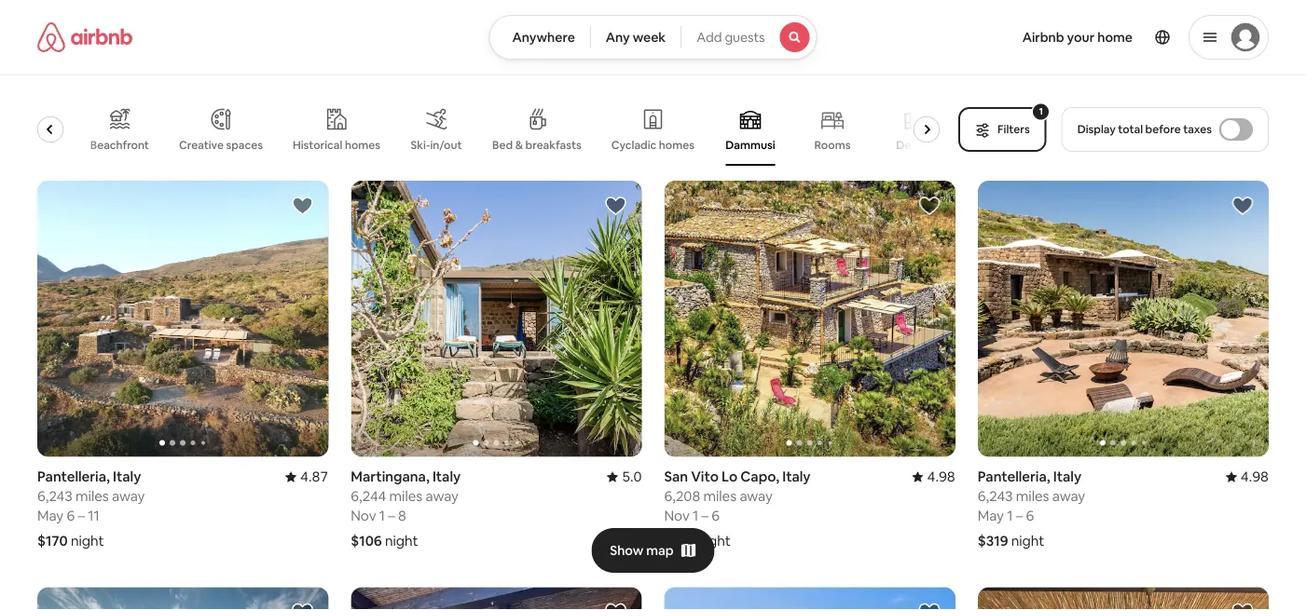 Task type: describe. For each thing, give the bounding box(es) containing it.
italy inside san vito lo capo, italy 6,208 miles away nov 1 – 6 $122 night
[[783, 468, 811, 486]]

night inside san vito lo capo, italy 6,208 miles away nov 1 – 6 $122 night
[[698, 533, 731, 551]]

miles for nov 1 – 8
[[389, 488, 423, 506]]

add guests button
[[681, 15, 817, 60]]

5.0 out of 5 average rating image
[[607, 468, 642, 486]]

pantelleria, for 1
[[978, 468, 1051, 486]]

$319
[[978, 533, 1009, 551]]

miles for may 6 – 11
[[76, 488, 109, 506]]

may for may 1 – 6
[[978, 507, 1004, 526]]

nov inside martingana, italy 6,244 miles away nov 1 – 8 $106 night
[[351, 507, 376, 526]]

ski-in/out
[[411, 138, 462, 152]]

$170
[[37, 533, 68, 551]]

in/out
[[430, 138, 462, 152]]

creative spaces
[[179, 138, 263, 152]]

add guests
[[697, 29, 765, 46]]

6,208
[[664, 488, 700, 506]]

add to wishlist: martingana, italy image
[[605, 195, 627, 217]]

home
[[1098, 29, 1133, 46]]

anywhere button
[[489, 15, 591, 60]]

show
[[610, 543, 644, 560]]

6,243 for 6
[[37, 488, 73, 506]]

away for may 1 – 6
[[1053, 488, 1086, 506]]

may for may 6 – 11
[[37, 507, 64, 526]]

bed
[[492, 138, 513, 152]]

$106
[[351, 533, 382, 551]]

– for nov 1 – 8
[[388, 507, 395, 526]]

6 inside 'pantelleria, italy 6,243 miles away may 6 – 11 $170 night'
[[67, 507, 75, 526]]

– inside san vito lo capo, italy 6,208 miles away nov 1 – 6 $122 night
[[702, 507, 709, 526]]

capo,
[[741, 468, 780, 486]]

airbnb
[[1023, 29, 1065, 46]]

night for nov 1 – 8
[[385, 533, 418, 551]]

guests
[[725, 29, 765, 46]]

historical
[[293, 138, 343, 152]]

display total before taxes
[[1078, 122, 1212, 137]]

1 inside san vito lo capo, italy 6,208 miles away nov 1 – 6 $122 night
[[693, 507, 699, 526]]

1 for nov
[[379, 507, 385, 526]]

5.0
[[622, 468, 642, 486]]

away for nov 1 – 8
[[426, 488, 459, 506]]

none search field containing anywhere
[[489, 15, 817, 60]]

add to wishlist: san vito lo capo, italy image
[[918, 195, 941, 217]]

your
[[1067, 29, 1095, 46]]

spaces
[[226, 138, 263, 152]]

night for may 6 – 11
[[71, 533, 104, 551]]

display total before taxes button
[[1062, 107, 1269, 152]]

lo
[[722, 468, 738, 486]]

italy for martingana, italy 6,244 miles away nov 1 – 8 $106 night
[[433, 468, 461, 486]]

beachfront
[[90, 138, 149, 152]]

taxes
[[1184, 122, 1212, 137]]

pantelleria, for 6
[[37, 468, 110, 486]]

any week
[[606, 29, 666, 46]]

display
[[1078, 122, 1116, 137]]

– for may 1 – 6
[[1016, 507, 1023, 526]]

bed & breakfasts
[[492, 138, 582, 152]]



Task type: vqa. For each thing, say whether or not it's contained in the screenshot.
Add to wishlist icon
no



Task type: locate. For each thing, give the bounding box(es) containing it.
None search field
[[489, 15, 817, 60]]

4.98 out of 5 average rating image for pantelleria, italy 6,243 miles away may 1 – 6 $319 night
[[1226, 468, 1269, 486]]

–
[[78, 507, 85, 526], [388, 507, 395, 526], [702, 507, 709, 526], [1016, 507, 1023, 526]]

homes right historical at the left of page
[[345, 138, 381, 152]]

3 6 from the left
[[1026, 507, 1034, 526]]

breakfasts
[[526, 138, 582, 152]]

italy for pantelleria, italy 6,243 miles away may 1 – 6 $319 night
[[1054, 468, 1082, 486]]

away inside pantelleria, italy 6,243 miles away may 1 – 6 $319 night
[[1053, 488, 1086, 506]]

4.98 for pantelleria, italy 6,243 miles away may 1 – 6 $319 night
[[1241, 468, 1269, 486]]

&
[[515, 138, 523, 152]]

ski-
[[411, 138, 430, 152]]

away inside san vito lo capo, italy 6,208 miles away nov 1 – 6 $122 night
[[740, 488, 773, 506]]

nov down 6,208
[[664, 507, 690, 526]]

miles inside san vito lo capo, italy 6,208 miles away nov 1 – 6 $122 night
[[704, 488, 737, 506]]

1 4.98 from the left
[[927, 468, 956, 486]]

may inside 'pantelleria, italy 6,243 miles away may 6 – 11 $170 night'
[[37, 507, 64, 526]]

any week button
[[590, 15, 682, 60]]

may
[[37, 507, 64, 526], [978, 507, 1004, 526]]

martingana, italy 6,244 miles away nov 1 – 8 $106 night
[[351, 468, 461, 551]]

filters button
[[959, 107, 1047, 152]]

2 italy from the left
[[433, 468, 461, 486]]

homes for historical homes
[[345, 138, 381, 152]]

miles inside pantelleria, italy 6,243 miles away may 1 – 6 $319 night
[[1016, 488, 1050, 506]]

2 6,243 from the left
[[978, 488, 1013, 506]]

nov down the 6,244
[[351, 507, 376, 526]]

1 horizontal spatial pantelleria,
[[978, 468, 1051, 486]]

italy inside 'pantelleria, italy 6,243 miles away may 6 – 11 $170 night'
[[113, 468, 141, 486]]

miles inside martingana, italy 6,244 miles away nov 1 – 8 $106 night
[[389, 488, 423, 506]]

1 horizontal spatial 1
[[693, 507, 699, 526]]

1 horizontal spatial 4.98
[[1241, 468, 1269, 486]]

4.98 out of 5 average rating image
[[912, 468, 956, 486], [1226, 468, 1269, 486]]

2 4.98 from the left
[[1241, 468, 1269, 486]]

1 up the $319 on the bottom right
[[1007, 507, 1013, 526]]

night down 8
[[385, 533, 418, 551]]

pantelleria,
[[37, 468, 110, 486], [978, 468, 1051, 486]]

1 left 8
[[379, 507, 385, 526]]

6 inside san vito lo capo, italy 6,208 miles away nov 1 – 6 $122 night
[[712, 507, 720, 526]]

4.98 for san vito lo capo, italy 6,208 miles away nov 1 – 6 $122 night
[[927, 468, 956, 486]]

historical homes
[[293, 138, 381, 152]]

2 night from the left
[[385, 533, 418, 551]]

miles inside 'pantelleria, italy 6,243 miles away may 6 – 11 $170 night'
[[76, 488, 109, 506]]

1 6,243 from the left
[[37, 488, 73, 506]]

add to wishlist: pantelleria, italy image
[[291, 195, 314, 217], [1232, 195, 1254, 217], [605, 602, 627, 611], [918, 602, 941, 611], [1232, 602, 1254, 611]]

night right $122
[[698, 533, 731, 551]]

2 nov from the left
[[664, 507, 690, 526]]

1 away from the left
[[112, 488, 145, 506]]

1 for may
[[1007, 507, 1013, 526]]

any
[[606, 29, 630, 46]]

italy
[[113, 468, 141, 486], [433, 468, 461, 486], [783, 468, 811, 486], [1054, 468, 1082, 486]]

away inside 'pantelleria, italy 6,243 miles away may 6 – 11 $170 night'
[[112, 488, 145, 506]]

1 horizontal spatial nov
[[664, 507, 690, 526]]

8
[[398, 507, 406, 526]]

pantelleria, up the $319 on the bottom right
[[978, 468, 1051, 486]]

1 6 from the left
[[67, 507, 75, 526]]

away
[[112, 488, 145, 506], [426, 488, 459, 506], [740, 488, 773, 506], [1053, 488, 1086, 506]]

italy inside martingana, italy 6,244 miles away nov 1 – 8 $106 night
[[433, 468, 461, 486]]

11
[[88, 507, 100, 526]]

italy for pantelleria, italy 6,243 miles away may 6 – 11 $170 night
[[113, 468, 141, 486]]

0 horizontal spatial 4.98 out of 5 average rating image
[[912, 468, 956, 486]]

add to wishlist: cortona, italy image
[[291, 602, 314, 611]]

6,243 for 1
[[978, 488, 1013, 506]]

– inside martingana, italy 6,244 miles away nov 1 – 8 $106 night
[[388, 507, 395, 526]]

1 4.98 out of 5 average rating image from the left
[[912, 468, 956, 486]]

pantelleria, inside 'pantelleria, italy 6,243 miles away may 6 – 11 $170 night'
[[37, 468, 110, 486]]

add
[[697, 29, 722, 46]]

farms
[[18, 138, 50, 152]]

$122
[[664, 533, 695, 551]]

1 italy from the left
[[113, 468, 141, 486]]

3 – from the left
[[702, 507, 709, 526]]

pantelleria, italy 6,243 miles away may 1 – 6 $319 night
[[978, 468, 1086, 551]]

show map
[[610, 543, 674, 560]]

creative
[[179, 138, 224, 152]]

miles
[[76, 488, 109, 506], [389, 488, 423, 506], [704, 488, 737, 506], [1016, 488, 1050, 506]]

4 night from the left
[[1012, 533, 1045, 551]]

miles for may 1 – 6
[[1016, 488, 1050, 506]]

1 nov from the left
[[351, 507, 376, 526]]

nov inside san vito lo capo, italy 6,208 miles away nov 1 – 6 $122 night
[[664, 507, 690, 526]]

profile element
[[840, 0, 1269, 75]]

nov
[[351, 507, 376, 526], [664, 507, 690, 526]]

– inside pantelleria, italy 6,243 miles away may 1 – 6 $319 night
[[1016, 507, 1023, 526]]

3 1 from the left
[[1007, 507, 1013, 526]]

4.98 out of 5 average rating image for san vito lo capo, italy 6,208 miles away nov 1 – 6 $122 night
[[912, 468, 956, 486]]

0 horizontal spatial may
[[37, 507, 64, 526]]

week
[[633, 29, 666, 46]]

– inside 'pantelleria, italy 6,243 miles away may 6 – 11 $170 night'
[[78, 507, 85, 526]]

1 horizontal spatial may
[[978, 507, 1004, 526]]

martingana,
[[351, 468, 430, 486]]

0 horizontal spatial 4.98
[[927, 468, 956, 486]]

1 inside pantelleria, italy 6,243 miles away may 1 – 6 $319 night
[[1007, 507, 1013, 526]]

2 – from the left
[[388, 507, 395, 526]]

4 away from the left
[[1053, 488, 1086, 506]]

night right the $319 on the bottom right
[[1012, 533, 1045, 551]]

6 inside pantelleria, italy 6,243 miles away may 1 – 6 $319 night
[[1026, 507, 1034, 526]]

1 horizontal spatial homes
[[659, 138, 695, 152]]

san
[[664, 468, 688, 486]]

3 night from the left
[[698, 533, 731, 551]]

0 horizontal spatial 6
[[67, 507, 75, 526]]

3 italy from the left
[[783, 468, 811, 486]]

away for may 6 – 11
[[112, 488, 145, 506]]

4.87
[[300, 468, 328, 486]]

homes for cycladic homes
[[659, 138, 695, 152]]

night inside 'pantelleria, italy 6,243 miles away may 6 – 11 $170 night'
[[71, 533, 104, 551]]

3 miles from the left
[[704, 488, 737, 506]]

2 pantelleria, from the left
[[978, 468, 1051, 486]]

rooms
[[815, 138, 851, 152]]

design
[[896, 138, 933, 152]]

may up $170
[[37, 507, 64, 526]]

homes
[[345, 138, 381, 152], [659, 138, 695, 152]]

0 horizontal spatial homes
[[345, 138, 381, 152]]

pantelleria, italy 6,243 miles away may 6 – 11 $170 night
[[37, 468, 145, 551]]

1 horizontal spatial 6,243
[[978, 488, 1013, 506]]

filters
[[998, 122, 1030, 137]]

night
[[71, 533, 104, 551], [385, 533, 418, 551], [698, 533, 731, 551], [1012, 533, 1045, 551]]

1 inside martingana, italy 6,244 miles away nov 1 – 8 $106 night
[[379, 507, 385, 526]]

cycladic
[[611, 138, 657, 152]]

group
[[8, 93, 948, 166], [37, 181, 328, 458], [351, 181, 642, 458], [664, 181, 956, 458], [978, 181, 1269, 458], [37, 588, 328, 611], [351, 588, 642, 611], [664, 588, 956, 611], [978, 588, 1269, 611]]

show map button
[[591, 529, 715, 573]]

airbnb your home link
[[1011, 18, 1144, 57]]

1 1 from the left
[[379, 507, 385, 526]]

1 down 6,208
[[693, 507, 699, 526]]

san vito lo capo, italy 6,208 miles away nov 1 – 6 $122 night
[[664, 468, 811, 551]]

0 horizontal spatial 6,243
[[37, 488, 73, 506]]

0 horizontal spatial 1
[[379, 507, 385, 526]]

6,243 inside 'pantelleria, italy 6,243 miles away may 6 – 11 $170 night'
[[37, 488, 73, 506]]

4 italy from the left
[[1054, 468, 1082, 486]]

4 – from the left
[[1016, 507, 1023, 526]]

italy inside pantelleria, italy 6,243 miles away may 1 – 6 $319 night
[[1054, 468, 1082, 486]]

1 may from the left
[[37, 507, 64, 526]]

6,243
[[37, 488, 73, 506], [978, 488, 1013, 506]]

6,243 up the $319 on the bottom right
[[978, 488, 1013, 506]]

pantelleria, inside pantelleria, italy 6,243 miles away may 1 – 6 $319 night
[[978, 468, 1051, 486]]

before
[[1146, 122, 1181, 137]]

night down 11
[[71, 533, 104, 551]]

1 – from the left
[[78, 507, 85, 526]]

may inside pantelleria, italy 6,243 miles away may 1 – 6 $319 night
[[978, 507, 1004, 526]]

6,243 inside pantelleria, italy 6,243 miles away may 1 – 6 $319 night
[[978, 488, 1013, 506]]

4.87 out of 5 average rating image
[[285, 468, 328, 486]]

4.98
[[927, 468, 956, 486], [1241, 468, 1269, 486]]

1
[[379, 507, 385, 526], [693, 507, 699, 526], [1007, 507, 1013, 526]]

2 horizontal spatial 1
[[1007, 507, 1013, 526]]

may up the $319 on the bottom right
[[978, 507, 1004, 526]]

6,244
[[351, 488, 386, 506]]

pantelleria, up 11
[[37, 468, 110, 486]]

6
[[67, 507, 75, 526], [712, 507, 720, 526], [1026, 507, 1034, 526]]

2 4.98 out of 5 average rating image from the left
[[1226, 468, 1269, 486]]

2 away from the left
[[426, 488, 459, 506]]

– for may 6 – 11
[[78, 507, 85, 526]]

1 horizontal spatial 6
[[712, 507, 720, 526]]

homes right cycladic
[[659, 138, 695, 152]]

2 1 from the left
[[693, 507, 699, 526]]

away inside martingana, italy 6,244 miles away nov 1 – 8 $106 night
[[426, 488, 459, 506]]

6,243 up $170
[[37, 488, 73, 506]]

night for may 1 – 6
[[1012, 533, 1045, 551]]

cycladic homes
[[611, 138, 695, 152]]

airbnb your home
[[1023, 29, 1133, 46]]

map
[[646, 543, 674, 560]]

2 miles from the left
[[389, 488, 423, 506]]

1 pantelleria, from the left
[[37, 468, 110, 486]]

night inside pantelleria, italy 6,243 miles away may 1 – 6 $319 night
[[1012, 533, 1045, 551]]

anywhere
[[512, 29, 575, 46]]

0 horizontal spatial nov
[[351, 507, 376, 526]]

0 horizontal spatial pantelleria,
[[37, 468, 110, 486]]

total
[[1118, 122, 1143, 137]]

group containing historical homes
[[8, 93, 948, 166]]

2 horizontal spatial 6
[[1026, 507, 1034, 526]]

1 horizontal spatial 4.98 out of 5 average rating image
[[1226, 468, 1269, 486]]

2 6 from the left
[[712, 507, 720, 526]]

1 miles from the left
[[76, 488, 109, 506]]

4 miles from the left
[[1016, 488, 1050, 506]]

1 night from the left
[[71, 533, 104, 551]]

vito
[[691, 468, 719, 486]]

night inside martingana, italy 6,244 miles away nov 1 – 8 $106 night
[[385, 533, 418, 551]]

3 away from the left
[[740, 488, 773, 506]]

2 may from the left
[[978, 507, 1004, 526]]

dammusi
[[726, 138, 775, 152]]



